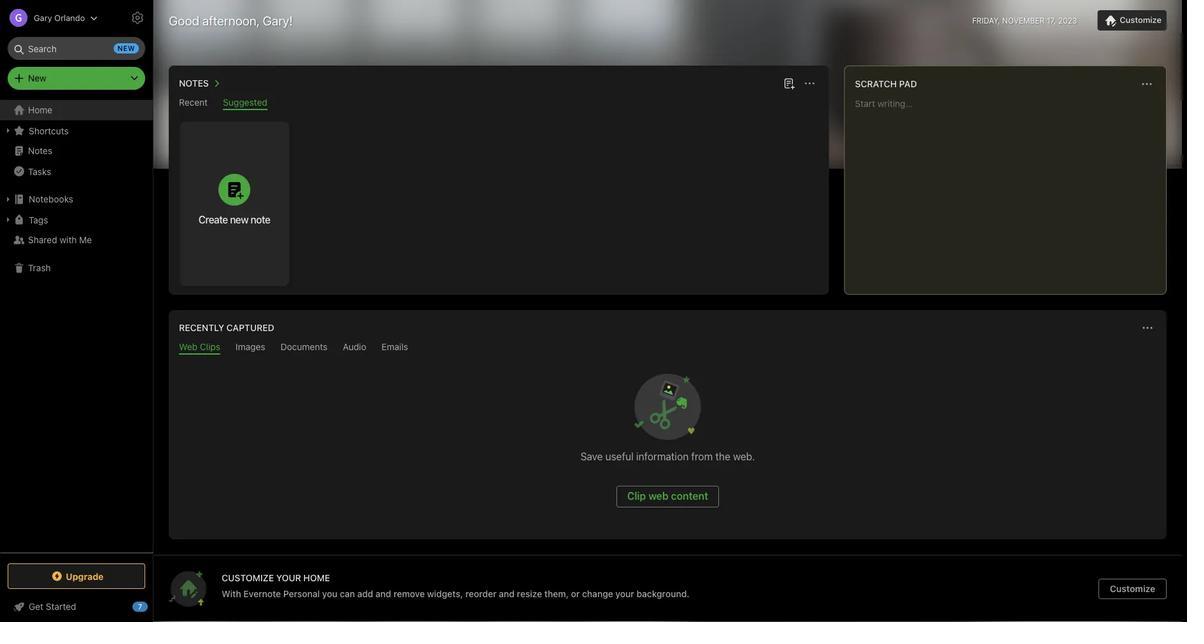 Task type: vqa. For each thing, say whether or not it's contained in the screenshot.
remove
yes



Task type: describe. For each thing, give the bounding box(es) containing it.
web clips tab panel
[[169, 355, 1167, 539]]

content
[[671, 490, 708, 502]]

0 vertical spatial customize
[[1120, 15, 1162, 25]]

0 vertical spatial more actions image
[[802, 76, 817, 91]]

them,
[[544, 588, 569, 599]]

audio tab
[[343, 342, 366, 355]]

clip web content button
[[616, 486, 719, 508]]

add
[[357, 588, 373, 599]]

recent tab
[[179, 97, 208, 110]]

gary!
[[263, 13, 293, 28]]

background.
[[637, 588, 689, 599]]

from
[[691, 451, 713, 463]]

me
[[79, 235, 92, 245]]

images
[[236, 342, 265, 352]]

tasks button
[[0, 161, 152, 181]]

pad
[[899, 79, 917, 89]]

upgrade
[[66, 571, 104, 582]]

new button
[[8, 67, 145, 90]]

clip
[[627, 490, 646, 502]]

documents
[[281, 342, 327, 352]]

scratch pad button
[[852, 76, 917, 92]]

shared
[[28, 235, 57, 245]]

scratch
[[855, 79, 897, 89]]

create new note button
[[180, 122, 289, 286]]

information
[[636, 451, 689, 463]]

notebooks link
[[0, 189, 152, 210]]

the
[[715, 451, 730, 463]]

click to collapse image
[[148, 599, 158, 614]]

1 vertical spatial customize
[[1110, 584, 1155, 594]]

orlando
[[54, 13, 85, 23]]

suggested tab
[[223, 97, 267, 110]]

1 vertical spatial customize button
[[1098, 579, 1167, 599]]

with
[[222, 588, 241, 599]]

remove
[[394, 588, 425, 599]]

captured
[[226, 323, 274, 333]]

note
[[251, 213, 270, 225]]

web clips tab
[[179, 342, 220, 355]]

notes link
[[0, 141, 152, 161]]

tags button
[[0, 210, 152, 230]]

audio
[[343, 342, 366, 352]]

get
[[29, 601, 43, 612]]

started
[[46, 601, 76, 612]]

2023
[[1058, 16, 1077, 25]]

customize
[[222, 572, 274, 583]]

shortcuts
[[29, 125, 69, 136]]

web clips
[[179, 342, 220, 352]]

november
[[1002, 16, 1045, 25]]

more actions image
[[1139, 76, 1155, 92]]

expand tags image
[[3, 215, 13, 225]]

recently captured button
[[176, 320, 274, 336]]

evernote
[[243, 588, 281, 599]]

new inside button
[[230, 213, 248, 225]]

1 vertical spatial more actions image
[[1140, 320, 1155, 336]]

resize
[[517, 588, 542, 599]]

save
[[580, 451, 603, 463]]

save useful information from the web.
[[580, 451, 755, 463]]

clips
[[200, 342, 220, 352]]

notebooks
[[29, 194, 73, 204]]

with
[[60, 235, 77, 245]]

notes inside button
[[179, 78, 209, 89]]

good afternoon, gary!
[[169, 13, 293, 28]]

web
[[179, 342, 197, 352]]

useful
[[605, 451, 634, 463]]

gary
[[34, 13, 52, 23]]



Task type: locate. For each thing, give the bounding box(es) containing it.
tree
[[0, 100, 153, 552]]

7
[[138, 603, 142, 611]]

Help and Learning task checklist field
[[0, 597, 153, 617]]

suggested
[[223, 97, 267, 108]]

widgets,
[[427, 588, 463, 599]]

1 horizontal spatial new
[[230, 213, 248, 225]]

0 horizontal spatial new
[[118, 44, 135, 53]]

0 horizontal spatial notes
[[28, 146, 52, 156]]

trash
[[28, 263, 51, 273]]

trash link
[[0, 258, 152, 278]]

more actions field for recently captured
[[1139, 319, 1156, 337]]

friday,
[[972, 16, 1000, 25]]

0 horizontal spatial and
[[376, 588, 391, 599]]

1 horizontal spatial more actions image
[[1140, 320, 1155, 336]]

new
[[118, 44, 135, 53], [230, 213, 248, 225]]

expand notebooks image
[[3, 194, 13, 204]]

new inside search field
[[118, 44, 135, 53]]

suggested tab panel
[[169, 110, 829, 295]]

clip web content
[[627, 490, 708, 502]]

your
[[615, 588, 634, 599]]

0 horizontal spatial more actions image
[[802, 76, 817, 91]]

web.
[[733, 451, 755, 463]]

get started
[[29, 601, 76, 612]]

customize your home with evernote personal you can add and remove widgets, reorder and resize them, or change your background.
[[222, 572, 689, 599]]

emails
[[382, 342, 408, 352]]

or
[[571, 588, 580, 599]]

more actions image
[[802, 76, 817, 91], [1140, 320, 1155, 336]]

1 tab list from the top
[[171, 97, 826, 110]]

new search field
[[17, 37, 139, 60]]

Account field
[[0, 5, 98, 31]]

1 horizontal spatial notes
[[179, 78, 209, 89]]

shared with me link
[[0, 230, 152, 250]]

recent
[[179, 97, 208, 108]]

afternoon,
[[202, 13, 260, 28]]

customize
[[1120, 15, 1162, 25], [1110, 584, 1155, 594]]

create
[[198, 213, 228, 225]]

your
[[276, 572, 301, 583]]

shortcuts button
[[0, 120, 152, 141]]

recently
[[179, 323, 224, 333]]

settings image
[[130, 10, 145, 25]]

tab list for notes
[[171, 97, 826, 110]]

1 and from the left
[[376, 588, 391, 599]]

shared with me
[[28, 235, 92, 245]]

notes
[[179, 78, 209, 89], [28, 146, 52, 156]]

upgrade button
[[8, 564, 145, 589]]

1 vertical spatial new
[[230, 213, 248, 225]]

17,
[[1047, 16, 1056, 25]]

0 vertical spatial tab list
[[171, 97, 826, 110]]

recently captured
[[179, 323, 274, 333]]

tab list
[[171, 97, 826, 110], [171, 342, 1164, 355]]

home
[[28, 105, 52, 115]]

tab list for recently captured
[[171, 342, 1164, 355]]

and
[[376, 588, 391, 599], [499, 588, 515, 599]]

new down "settings" icon
[[118, 44, 135, 53]]

notes up tasks
[[28, 146, 52, 156]]

can
[[340, 588, 355, 599]]

1 horizontal spatial and
[[499, 588, 515, 599]]

notes inside tree
[[28, 146, 52, 156]]

new
[[28, 73, 46, 83]]

personal
[[283, 588, 320, 599]]

and right add
[[376, 588, 391, 599]]

0 vertical spatial notes
[[179, 78, 209, 89]]

tab list containing recent
[[171, 97, 826, 110]]

good
[[169, 13, 199, 28]]

1 vertical spatial notes
[[28, 146, 52, 156]]

customize button
[[1097, 10, 1167, 31], [1098, 579, 1167, 599]]

create new note
[[198, 213, 270, 225]]

documents tab
[[281, 342, 327, 355]]

tree containing home
[[0, 100, 153, 552]]

home
[[303, 572, 330, 583]]

1 vertical spatial tab list
[[171, 342, 1164, 355]]

0 vertical spatial customize button
[[1097, 10, 1167, 31]]

you
[[322, 588, 337, 599]]

change
[[582, 588, 613, 599]]

notes button
[[176, 76, 224, 91]]

friday, november 17, 2023
[[972, 16, 1077, 25]]

reorder
[[465, 588, 497, 599]]

More actions field
[[801, 75, 819, 92], [1138, 75, 1156, 93], [1139, 319, 1156, 337]]

2 and from the left
[[499, 588, 515, 599]]

emails tab
[[382, 342, 408, 355]]

0 vertical spatial new
[[118, 44, 135, 53]]

tab list containing web clips
[[171, 342, 1164, 355]]

images tab
[[236, 342, 265, 355]]

tasks
[[28, 166, 51, 177]]

new left note
[[230, 213, 248, 225]]

notes up recent
[[179, 78, 209, 89]]

more actions field for scratch pad
[[1138, 75, 1156, 93]]

gary orlando
[[34, 13, 85, 23]]

home link
[[0, 100, 153, 120]]

Search text field
[[17, 37, 136, 60]]

Start writing… text field
[[855, 98, 1165, 284]]

scratch pad
[[855, 79, 917, 89]]

and left the resize
[[499, 588, 515, 599]]

2 tab list from the top
[[171, 342, 1164, 355]]

web
[[648, 490, 669, 502]]

tags
[[29, 214, 48, 225]]



